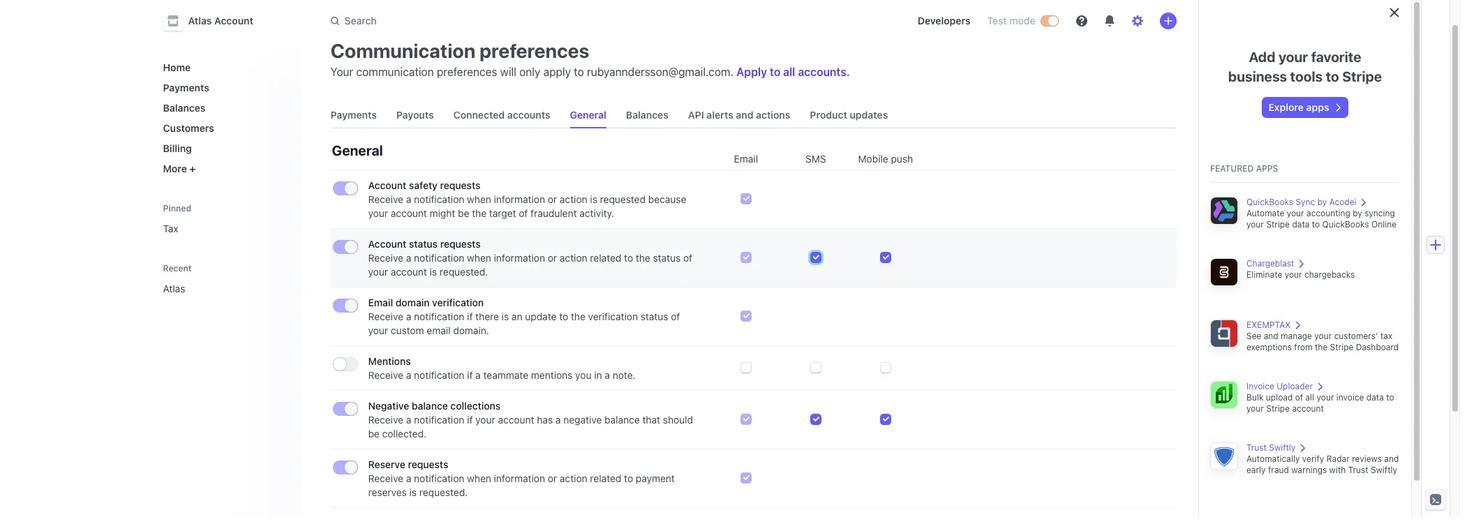 Task type: describe. For each thing, give the bounding box(es) containing it.
customers'
[[1334, 331, 1378, 341]]

exemptax
[[1246, 320, 1291, 330]]

explore apps link
[[1263, 98, 1347, 117]]

pin to navigation image
[[279, 283, 290, 294]]

from
[[1294, 342, 1312, 352]]

eliminate your chargebacks
[[1246, 269, 1355, 280]]

0 vertical spatial quickbooks
[[1246, 197, 1293, 207]]

sync
[[1296, 197, 1315, 207]]

account for account status requests receive a notification when information or action related to the status of your account is requested.
[[368, 238, 406, 250]]

reviews
[[1352, 454, 1382, 464]]

action inside "reserve requests receive a notification when information or action related to payment reserves is requested."
[[560, 472, 587, 484]]

1 vertical spatial payments link
[[325, 103, 382, 128]]

early
[[1246, 465, 1266, 475]]

a inside account safety requests receive a notification when information or action is requested because your account might be the target of fraudulent activity.
[[406, 193, 411, 205]]

atlas link
[[157, 277, 272, 300]]

receive inside mentions receive a notification if a teammate mentions you in a note.
[[368, 369, 403, 381]]

a up collected.
[[406, 414, 411, 426]]

is inside account safety requests receive a notification when information or action is requested because your account might be the target of fraudulent activity.
[[590, 193, 597, 205]]

apps
[[1306, 101, 1329, 113]]

of inside bulk upload of all your invoice data to your stripe account
[[1295, 392, 1303, 403]]

swiftly inside the automatically verify radar reviews and early fraud warnings with trust swiftly
[[1371, 465, 1397, 475]]

account inside account status requests receive a notification when information or action related to the status of your account is requested.
[[391, 266, 427, 278]]

customers link
[[157, 117, 291, 140]]

related inside "reserve requests receive a notification when information or action related to payment reserves is requested."
[[590, 472, 621, 484]]

invoice
[[1246, 381, 1274, 392]]

the inside account status requests receive a notification when information or action related to the status of your account is requested.
[[636, 252, 650, 264]]

when for account status requests
[[467, 252, 491, 264]]

connected
[[453, 109, 505, 121]]

home link
[[157, 56, 291, 79]]

your inside account status requests receive a notification when information or action related to the status of your account is requested.
[[368, 266, 388, 278]]

rubyanndersson@gmail.com.
[[587, 66, 733, 78]]

notification for status
[[414, 252, 464, 264]]

see
[[1246, 331, 1261, 341]]

the inside account safety requests receive a notification when information or action is requested because your account might be the target of fraudulent activity.
[[472, 207, 487, 219]]

chargeblast
[[1246, 258, 1294, 269]]

tax
[[1380, 331, 1392, 341]]

chargeblast image
[[1210, 258, 1238, 286]]

has
[[537, 414, 553, 426]]

invoice uploader image
[[1210, 381, 1238, 409]]

receive for account safety requests
[[368, 193, 403, 205]]

negative
[[368, 400, 409, 412]]

quickbooks sync by acodei
[[1246, 197, 1356, 207]]

account inside button
[[214, 15, 253, 27]]

trust swiftly image
[[1210, 442, 1238, 470]]

explore
[[1268, 101, 1304, 113]]

developers
[[918, 15, 970, 27]]

apply
[[736, 66, 767, 78]]

account inside bulk upload of all your invoice data to your stripe account
[[1292, 403, 1324, 414]]

automatically verify radar reviews and early fraud warnings with trust swiftly
[[1246, 454, 1399, 475]]

or for related
[[548, 252, 557, 264]]

and inside see and manage your customers' tax exemptions from the stripe dashboard
[[1264, 331, 1278, 341]]

account inside account safety requests receive a notification when information or action is requested because your account might be the target of fraudulent activity.
[[391, 207, 427, 219]]

1 horizontal spatial verification
[[588, 311, 638, 322]]

requests for account status requests
[[440, 238, 481, 250]]

pinned navigation links element
[[157, 197, 294, 240]]

atlas for atlas
[[163, 283, 185, 295]]

1 horizontal spatial balances
[[626, 109, 668, 121]]

should
[[663, 414, 693, 426]]

account status requests receive a notification when information or action related to the status of your account is requested.
[[368, 238, 692, 278]]

safety
[[409, 179, 438, 191]]

negative
[[563, 414, 602, 426]]

recent navigation links element
[[149, 257, 303, 300]]

0 horizontal spatial verification
[[432, 297, 484, 308]]

with
[[1329, 465, 1346, 475]]

reserve requests receive a notification when information or action related to payment reserves is requested.
[[368, 459, 675, 498]]

radar
[[1327, 454, 1350, 464]]

bulk
[[1246, 392, 1264, 403]]

0 vertical spatial preferences
[[480, 39, 589, 62]]

communication
[[330, 39, 475, 62]]

fraudulent
[[531, 207, 577, 219]]

and inside api alerts and actions "link"
[[736, 109, 753, 121]]

the inside the email domain verification receive a notification if there is an update to the verification status of your custom email domain.
[[571, 311, 585, 322]]

manage
[[1281, 331, 1312, 341]]

mentions
[[368, 355, 411, 367]]

api alerts and actions link
[[682, 103, 796, 128]]

information inside "reserve requests receive a notification when information or action related to payment reserves is requested."
[[494, 472, 545, 484]]

mobile
[[858, 153, 888, 165]]

bulk upload of all your invoice data to your stripe account
[[1246, 392, 1394, 414]]

mobile push
[[858, 153, 913, 165]]

tax link
[[157, 217, 291, 240]]

balances inside core navigation links element
[[163, 102, 206, 114]]

favorite
[[1311, 49, 1361, 65]]

a left teammate
[[475, 369, 481, 381]]

custom
[[391, 325, 424, 336]]

of inside account status requests receive a notification when information or action related to the status of your account is requested.
[[683, 252, 692, 264]]

see and manage your customers' tax exemptions from the stripe dashboard
[[1246, 331, 1399, 352]]

more +
[[163, 163, 196, 174]]

of inside the email domain verification receive a notification if there is an update to the verification status of your custom email domain.
[[671, 311, 680, 322]]

all inside bulk upload of all your invoice data to your stripe account
[[1305, 392, 1314, 403]]

all inside communication preferences your communication preferences will only apply to rubyanndersson@gmail.com. apply to all accounts.
[[783, 66, 795, 78]]

collections
[[450, 400, 501, 412]]

your inside account safety requests receive a notification when information or action is requested because your account might be the target of fraudulent activity.
[[368, 207, 388, 219]]

api
[[688, 109, 704, 121]]

developers link
[[912, 10, 976, 32]]

sms
[[805, 153, 826, 165]]

mentions receive a notification if a teammate mentions you in a note.
[[368, 355, 635, 381]]

when inside "reserve requests receive a notification when information or action related to payment reserves is requested."
[[467, 472, 491, 484]]

notification inside mentions receive a notification if a teammate mentions you in a note.
[[414, 369, 464, 381]]

your inside negative balance collections receive a notification if your account has a negative balance that should be collected.
[[475, 414, 495, 426]]

exemptax image
[[1210, 320, 1238, 348]]

0 vertical spatial balance
[[412, 400, 448, 412]]

teammate
[[483, 369, 528, 381]]

to inside automate your accounting by syncing your stripe data to quickbooks online
[[1312, 219, 1320, 230]]

data inside automate your accounting by syncing your stripe data to quickbooks online
[[1292, 219, 1310, 230]]

automate
[[1246, 208, 1284, 218]]

connected accounts
[[453, 109, 550, 121]]

a down mentions
[[406, 369, 411, 381]]

account inside negative balance collections receive a notification if your account has a negative balance that should be collected.
[[498, 414, 534, 426]]

domain.
[[453, 325, 489, 336]]

of inside account safety requests receive a notification when information or action is requested because your account might be the target of fraudulent activity.
[[519, 207, 528, 219]]

related inside account status requests receive a notification when information or action related to the status of your account is requested.
[[590, 252, 621, 264]]

action for related
[[560, 252, 587, 264]]

to inside bulk upload of all your invoice data to your stripe account
[[1386, 392, 1394, 403]]

reserves
[[368, 486, 407, 498]]

a inside the email domain verification receive a notification if there is an update to the verification status of your custom email domain.
[[406, 311, 411, 322]]

domain
[[396, 297, 430, 308]]

connected accounts link
[[448, 103, 556, 128]]

mentions
[[531, 369, 573, 381]]

billing link
[[157, 137, 291, 160]]

general link
[[564, 103, 612, 128]]

receive for account status requests
[[368, 252, 403, 264]]

and inside the automatically verify radar reviews and early fraud warnings with trust swiftly
[[1384, 454, 1399, 464]]

accounting
[[1306, 208, 1350, 218]]

add
[[1249, 49, 1275, 65]]

invoice uploader
[[1246, 381, 1313, 392]]

general inside 'general' link
[[570, 109, 606, 121]]

push
[[891, 153, 913, 165]]

featured
[[1210, 163, 1254, 174]]

a right has on the left bottom of the page
[[555, 414, 561, 426]]

your inside see and manage your customers' tax exemptions from the stripe dashboard
[[1314, 331, 1332, 341]]

in
[[594, 369, 602, 381]]

that
[[642, 414, 660, 426]]

upload
[[1266, 392, 1293, 403]]

stripe inside bulk upload of all your invoice data to your stripe account
[[1266, 403, 1290, 414]]

notification for domain
[[414, 311, 464, 322]]

search
[[344, 15, 377, 27]]

0 vertical spatial payments link
[[157, 76, 291, 99]]

reserve
[[368, 459, 405, 470]]

Search search field
[[322, 8, 716, 34]]

requested
[[600, 193, 646, 205]]

online
[[1371, 219, 1397, 230]]

because
[[648, 193, 686, 205]]

to inside 'add your favorite business tools to stripe'
[[1326, 68, 1339, 84]]



Task type: locate. For each thing, give the bounding box(es) containing it.
if for verification
[[467, 311, 473, 322]]

atlas down recent
[[163, 283, 185, 295]]

account up the domain on the bottom left of the page
[[368, 238, 406, 250]]

related left the payment
[[590, 472, 621, 484]]

email left the domain on the bottom left of the page
[[368, 297, 393, 308]]

0 vertical spatial if
[[467, 311, 473, 322]]

swiftly up automatically
[[1269, 442, 1296, 453]]

quickbooks sync by acodei image
[[1210, 197, 1238, 225]]

is right the reserves
[[409, 486, 417, 498]]

requests down 'might'
[[440, 238, 481, 250]]

is
[[590, 193, 597, 205], [430, 266, 437, 278], [502, 311, 509, 322], [409, 486, 417, 498]]

notification
[[414, 193, 464, 205], [414, 252, 464, 264], [414, 311, 464, 322], [414, 369, 464, 381], [414, 414, 464, 426], [414, 472, 464, 484]]

be inside negative balance collections receive a notification if your account has a negative balance that should be collected.
[[368, 428, 380, 440]]

verify
[[1302, 454, 1324, 464]]

trust
[[1246, 442, 1267, 453], [1348, 465, 1368, 475]]

1 vertical spatial if
[[467, 369, 473, 381]]

a up custom on the left bottom of page
[[406, 311, 411, 322]]

of
[[519, 207, 528, 219], [683, 252, 692, 264], [671, 311, 680, 322], [1295, 392, 1303, 403]]

2 horizontal spatial and
[[1384, 454, 1399, 464]]

status inside the email domain verification receive a notification if there is an update to the verification status of your custom email domain.
[[641, 311, 668, 322]]

2 receive from the top
[[368, 252, 403, 264]]

if inside negative balance collections receive a notification if your account has a negative balance that should be collected.
[[467, 414, 473, 426]]

1 if from the top
[[467, 311, 473, 322]]

1 horizontal spatial data
[[1366, 392, 1384, 403]]

communication
[[356, 66, 434, 78]]

1 vertical spatial balance
[[604, 414, 640, 426]]

if inside mentions receive a notification if a teammate mentions you in a note.
[[467, 369, 473, 381]]

action
[[560, 193, 587, 205], [560, 252, 587, 264], [560, 472, 587, 484]]

notification up 'might'
[[414, 193, 464, 205]]

to inside "reserve requests receive a notification when information or action related to payment reserves is requested."
[[624, 472, 633, 484]]

and
[[736, 109, 753, 121], [1264, 331, 1278, 341], [1384, 454, 1399, 464]]

account
[[391, 207, 427, 219], [391, 266, 427, 278], [1292, 403, 1324, 414], [498, 414, 534, 426]]

+
[[189, 163, 196, 174]]

quickbooks inside automate your accounting by syncing your stripe data to quickbooks online
[[1322, 219, 1369, 230]]

verification up domain.
[[432, 297, 484, 308]]

requests up 'might'
[[440, 179, 480, 191]]

trust inside the automatically verify radar reviews and early fraud warnings with trust swiftly
[[1348, 465, 1368, 475]]

account left has on the left bottom of the page
[[498, 414, 534, 426]]

0 vertical spatial when
[[467, 193, 491, 205]]

the
[[472, 207, 487, 219], [636, 252, 650, 264], [571, 311, 585, 322], [1315, 342, 1328, 352]]

be
[[458, 207, 469, 219], [368, 428, 380, 440]]

0 horizontal spatial general
[[332, 142, 383, 158]]

requests inside account safety requests receive a notification when information or action is requested because your account might be the target of fraudulent activity.
[[440, 179, 480, 191]]

email down api alerts and actions "link"
[[734, 153, 758, 165]]

3 receive from the top
[[368, 311, 403, 322]]

1 receive from the top
[[368, 193, 403, 205]]

0 vertical spatial information
[[494, 193, 545, 205]]

0 horizontal spatial swiftly
[[1269, 442, 1296, 453]]

4 notification from the top
[[414, 369, 464, 381]]

swiftly down reviews
[[1371, 465, 1397, 475]]

2 if from the top
[[467, 369, 473, 381]]

a inside account status requests receive a notification when information or action related to the status of your account is requested.
[[406, 252, 411, 264]]

if inside the email domain verification receive a notification if there is an update to the verification status of your custom email domain.
[[467, 311, 473, 322]]

2 or from the top
[[548, 252, 557, 264]]

requested. inside account status requests receive a notification when information or action related to the status of your account is requested.
[[440, 266, 488, 278]]

verification up note.
[[588, 311, 638, 322]]

your
[[1278, 49, 1308, 65], [368, 207, 388, 219], [1287, 208, 1304, 218], [1246, 219, 1264, 230], [368, 266, 388, 278], [1285, 269, 1302, 280], [368, 325, 388, 336], [1314, 331, 1332, 341], [1317, 392, 1334, 403], [1246, 403, 1264, 414], [475, 414, 495, 426]]

balances down rubyanndersson@gmail.com.
[[626, 109, 668, 121]]

syncing
[[1365, 208, 1395, 218]]

notification for balance
[[414, 414, 464, 426]]

stripe down the 'upload' on the bottom right of the page
[[1266, 403, 1290, 414]]

mode
[[1009, 15, 1035, 27]]

notification down email
[[414, 369, 464, 381]]

3 if from the top
[[467, 414, 473, 426]]

to right apply at the right of page
[[770, 66, 780, 78]]

if for collections
[[467, 414, 473, 426]]

balances link
[[157, 96, 291, 119], [620, 103, 674, 128]]

0 horizontal spatial and
[[736, 109, 753, 121]]

a up the domain on the bottom left of the page
[[406, 252, 411, 264]]

the right 'update'
[[571, 311, 585, 322]]

0 horizontal spatial email
[[368, 297, 393, 308]]

balances link down rubyanndersson@gmail.com.
[[620, 103, 674, 128]]

receive inside "reserve requests receive a notification when information or action related to payment reserves is requested."
[[368, 472, 403, 484]]

payments link up customers link
[[157, 76, 291, 99]]

is inside "reserve requests receive a notification when information or action related to payment reserves is requested."
[[409, 486, 417, 498]]

tools
[[1290, 68, 1323, 84]]

more
[[163, 163, 187, 174]]

action inside account status requests receive a notification when information or action related to the status of your account is requested.
[[560, 252, 587, 264]]

1 horizontal spatial and
[[1264, 331, 1278, 341]]

0 horizontal spatial by
[[1317, 197, 1327, 207]]

requested. inside "reserve requests receive a notification when information or action related to payment reserves is requested."
[[419, 486, 468, 498]]

notification inside negative balance collections receive a notification if your account has a negative balance that should be collected.
[[414, 414, 464, 426]]

information down the target
[[494, 252, 545, 264]]

or inside account status requests receive a notification when information or action related to the status of your account is requested.
[[548, 252, 557, 264]]

a up the reserves
[[406, 472, 411, 484]]

you
[[575, 369, 591, 381]]

stripe
[[1342, 68, 1382, 84], [1266, 219, 1290, 230], [1330, 342, 1353, 352], [1266, 403, 1290, 414]]

account
[[214, 15, 253, 27], [368, 179, 406, 191], [368, 238, 406, 250]]

the left the target
[[472, 207, 487, 219]]

quickbooks down accounting
[[1322, 219, 1369, 230]]

to right apply
[[574, 66, 584, 78]]

1 vertical spatial general
[[332, 142, 383, 158]]

1 vertical spatial by
[[1353, 208, 1362, 218]]

0 vertical spatial be
[[458, 207, 469, 219]]

uploader
[[1277, 381, 1313, 392]]

when for account safety requests
[[467, 193, 491, 205]]

1 vertical spatial payments
[[330, 109, 377, 121]]

information inside account safety requests receive a notification when information or action is requested because your account might be the target of fraudulent activity.
[[494, 193, 545, 205]]

collected.
[[382, 428, 426, 440]]

balances up customers
[[163, 102, 206, 114]]

test mode
[[987, 15, 1035, 27]]

0 vertical spatial verification
[[432, 297, 484, 308]]

1 vertical spatial account
[[368, 179, 406, 191]]

and up exemptions
[[1264, 331, 1278, 341]]

2 when from the top
[[467, 252, 491, 264]]

1 horizontal spatial payments
[[330, 109, 377, 121]]

5 receive from the top
[[368, 414, 403, 426]]

1 vertical spatial status
[[653, 252, 681, 264]]

only
[[519, 66, 540, 78]]

1 notification from the top
[[414, 193, 464, 205]]

2 vertical spatial and
[[1384, 454, 1399, 464]]

atlas account button
[[163, 11, 267, 31]]

there
[[475, 311, 499, 322]]

requests down collected.
[[408, 459, 448, 470]]

0 vertical spatial all
[[783, 66, 795, 78]]

1 horizontal spatial all
[[1305, 392, 1314, 403]]

requests inside "reserve requests receive a notification when information or action related to payment reserves is requested."
[[408, 459, 448, 470]]

stripe inside see and manage your customers' tax exemptions from the stripe dashboard
[[1330, 342, 1353, 352]]

note.
[[613, 369, 635, 381]]

product updates
[[810, 109, 888, 121]]

2 vertical spatial information
[[494, 472, 545, 484]]

by down acodei
[[1353, 208, 1362, 218]]

0 horizontal spatial atlas
[[163, 283, 185, 295]]

to inside the email domain verification receive a notification if there is an update to the verification status of your custom email domain.
[[559, 311, 568, 322]]

by
[[1317, 197, 1327, 207], [1353, 208, 1362, 218]]

to right invoice
[[1386, 392, 1394, 403]]

action down 'negative'
[[560, 472, 587, 484]]

is left an
[[502, 311, 509, 322]]

tab list containing payments
[[325, 103, 1176, 128]]

related
[[590, 252, 621, 264], [590, 472, 621, 484]]

action up fraudulent
[[560, 193, 587, 205]]

0 vertical spatial status
[[409, 238, 438, 250]]

notification down 'might'
[[414, 252, 464, 264]]

when inside account safety requests receive a notification when information or action is requested because your account might be the target of fraudulent activity.
[[467, 193, 491, 205]]

to down requested in the top of the page
[[624, 252, 633, 264]]

apply
[[543, 66, 571, 78]]

related down activity. at the left top of page
[[590, 252, 621, 264]]

api alerts and actions
[[688, 109, 790, 121]]

information for requested.
[[494, 252, 545, 264]]

communication preferences your communication preferences will only apply to rubyanndersson@gmail.com. apply to all accounts.
[[330, 39, 850, 78]]

action down fraudulent
[[560, 252, 587, 264]]

your
[[330, 66, 353, 78]]

email for email domain verification receive a notification if there is an update to the verification status of your custom email domain.
[[368, 297, 393, 308]]

information down negative balance collections receive a notification if your account has a negative balance that should be collected.
[[494, 472, 545, 484]]

account down safety
[[391, 207, 427, 219]]

warnings
[[1291, 465, 1327, 475]]

1 vertical spatial be
[[368, 428, 380, 440]]

be inside account safety requests receive a notification when information or action is requested because your account might be the target of fraudulent activity.
[[458, 207, 469, 219]]

balance left that
[[604, 414, 640, 426]]

1 vertical spatial related
[[590, 472, 621, 484]]

0 horizontal spatial payments link
[[157, 76, 291, 99]]

atlas for atlas account
[[188, 15, 212, 27]]

requests for account safety requests
[[440, 179, 480, 191]]

email
[[734, 153, 758, 165], [368, 297, 393, 308]]

1 vertical spatial requests
[[440, 238, 481, 250]]

receive inside negative balance collections receive a notification if your account has a negative balance that should be collected.
[[368, 414, 403, 426]]

automatically
[[1246, 454, 1300, 464]]

1 horizontal spatial balances link
[[620, 103, 674, 128]]

fraud
[[1268, 465, 1289, 475]]

payments link down your
[[325, 103, 382, 128]]

1 horizontal spatial trust
[[1348, 465, 1368, 475]]

1 vertical spatial requested.
[[419, 486, 468, 498]]

notification inside "reserve requests receive a notification when information or action related to payment reserves is requested."
[[414, 472, 464, 484]]

0 vertical spatial and
[[736, 109, 753, 121]]

0 vertical spatial action
[[560, 193, 587, 205]]

core navigation links element
[[157, 56, 291, 180]]

0 vertical spatial by
[[1317, 197, 1327, 207]]

stripe down favorite
[[1342, 68, 1382, 84]]

business
[[1228, 68, 1287, 84]]

notification for safety
[[414, 193, 464, 205]]

trust down reviews
[[1348, 465, 1368, 475]]

stripe down automate
[[1266, 219, 1290, 230]]

information for target
[[494, 193, 545, 205]]

by inside automate your accounting by syncing your stripe data to quickbooks online
[[1353, 208, 1362, 218]]

a down safety
[[406, 193, 411, 205]]

product
[[810, 109, 847, 121]]

1 vertical spatial email
[[368, 297, 393, 308]]

1 vertical spatial preferences
[[437, 66, 497, 78]]

automate your accounting by syncing your stripe data to quickbooks online
[[1246, 208, 1397, 230]]

data inside bulk upload of all your invoice data to your stripe account
[[1366, 392, 1384, 403]]

0 vertical spatial related
[[590, 252, 621, 264]]

and right reviews
[[1384, 454, 1399, 464]]

account up home link
[[214, 15, 253, 27]]

2 notification from the top
[[414, 252, 464, 264]]

to
[[574, 66, 584, 78], [770, 66, 780, 78], [1326, 68, 1339, 84], [1312, 219, 1320, 230], [624, 252, 633, 264], [559, 311, 568, 322], [1386, 392, 1394, 403], [624, 472, 633, 484]]

account down uploader
[[1292, 403, 1324, 414]]

preferences up only
[[480, 39, 589, 62]]

0 vertical spatial email
[[734, 153, 758, 165]]

0 horizontal spatial be
[[368, 428, 380, 440]]

all
[[783, 66, 795, 78], [1305, 392, 1314, 403]]

2 vertical spatial account
[[368, 238, 406, 250]]

1 related from the top
[[590, 252, 621, 264]]

or up fraudulent
[[548, 193, 557, 205]]

3 information from the top
[[494, 472, 545, 484]]

notification up collected.
[[414, 414, 464, 426]]

receive
[[368, 193, 403, 205], [368, 252, 403, 264], [368, 311, 403, 322], [368, 369, 403, 381], [368, 414, 403, 426], [368, 472, 403, 484]]

information inside account status requests receive a notification when information or action related to the status of your account is requested.
[[494, 252, 545, 264]]

to left the payment
[[624, 472, 633, 484]]

email inside the email domain verification receive a notification if there is an update to the verification status of your custom email domain.
[[368, 297, 393, 308]]

receive inside account status requests receive a notification when information or action related to the status of your account is requested.
[[368, 252, 403, 264]]

atlas up home
[[188, 15, 212, 27]]

to right 'update'
[[559, 311, 568, 322]]

1 horizontal spatial quickbooks
[[1322, 219, 1369, 230]]

2 vertical spatial or
[[548, 472, 557, 484]]

0 vertical spatial swiftly
[[1269, 442, 1296, 453]]

notification inside account safety requests receive a notification when information or action is requested because your account might be the target of fraudulent activity.
[[414, 193, 464, 205]]

payments inside core navigation links element
[[163, 82, 209, 94]]

1 vertical spatial trust
[[1348, 465, 1368, 475]]

activity.
[[579, 207, 614, 219]]

0 horizontal spatial data
[[1292, 219, 1310, 230]]

1 vertical spatial swiftly
[[1371, 465, 1397, 475]]

requested. right the reserves
[[419, 486, 468, 498]]

account safety requests receive a notification when information or action is requested because your account might be the target of fraudulent activity.
[[368, 179, 686, 219]]

0 horizontal spatial balances link
[[157, 96, 291, 119]]

0 horizontal spatial balance
[[412, 400, 448, 412]]

0 horizontal spatial balances
[[163, 102, 206, 114]]

1 vertical spatial information
[[494, 252, 545, 264]]

receive for email domain verification
[[368, 311, 403, 322]]

test
[[987, 15, 1007, 27]]

be right 'might'
[[458, 207, 469, 219]]

payouts link
[[391, 103, 439, 128]]

or down has on the left bottom of the page
[[548, 472, 557, 484]]

0 vertical spatial payments
[[163, 82, 209, 94]]

a
[[406, 193, 411, 205], [406, 252, 411, 264], [406, 311, 411, 322], [406, 369, 411, 381], [475, 369, 481, 381], [605, 369, 610, 381], [406, 414, 411, 426], [555, 414, 561, 426], [406, 472, 411, 484]]

Search text field
[[322, 8, 716, 34]]

explore apps
[[1268, 101, 1329, 113]]

or down fraudulent
[[548, 252, 557, 264]]

is up activity. at the left top of page
[[590, 193, 597, 205]]

2 vertical spatial when
[[467, 472, 491, 484]]

action for is
[[560, 193, 587, 205]]

to inside account status requests receive a notification when information or action related to the status of your account is requested.
[[624, 252, 633, 264]]

3 or from the top
[[548, 472, 557, 484]]

2 action from the top
[[560, 252, 587, 264]]

eliminate
[[1246, 269, 1282, 280]]

stripe inside automate your accounting by syncing your stripe data to quickbooks online
[[1266, 219, 1290, 230]]

might
[[430, 207, 455, 219]]

all left accounts.
[[783, 66, 795, 78]]

3 notification from the top
[[414, 311, 464, 322]]

2 vertical spatial action
[[560, 472, 587, 484]]

0 vertical spatial requests
[[440, 179, 480, 191]]

1 vertical spatial data
[[1366, 392, 1384, 403]]

to down favorite
[[1326, 68, 1339, 84]]

if down the collections
[[467, 414, 473, 426]]

1 vertical spatial or
[[548, 252, 557, 264]]

trust swiftly
[[1246, 442, 1296, 453]]

2 vertical spatial if
[[467, 414, 473, 426]]

your inside the email domain verification receive a notification if there is an update to the verification status of your custom email domain.
[[368, 325, 388, 336]]

6 receive from the top
[[368, 472, 403, 484]]

an
[[512, 311, 522, 322]]

requested. up there
[[440, 266, 488, 278]]

1 vertical spatial quickbooks
[[1322, 219, 1369, 230]]

apply to all accounts. button
[[736, 66, 850, 78]]

notification up email
[[414, 311, 464, 322]]

0 horizontal spatial payments
[[163, 82, 209, 94]]

or
[[548, 193, 557, 205], [548, 252, 557, 264], [548, 472, 557, 484]]

account up the domain on the bottom left of the page
[[391, 266, 427, 278]]

1 information from the top
[[494, 193, 545, 205]]

1 horizontal spatial atlas
[[188, 15, 212, 27]]

0 vertical spatial account
[[214, 15, 253, 27]]

receive inside account safety requests receive a notification when information or action is requested because your account might be the target of fraudulent activity.
[[368, 193, 403, 205]]

5 notification from the top
[[414, 414, 464, 426]]

0 vertical spatial atlas
[[188, 15, 212, 27]]

update
[[525, 311, 557, 322]]

quickbooks up automate
[[1246, 197, 1293, 207]]

0 vertical spatial requested.
[[440, 266, 488, 278]]

data down "quickbooks sync by acodei"
[[1292, 219, 1310, 230]]

customers
[[163, 122, 214, 134]]

action inside account safety requests receive a notification when information or action is requested because your account might be the target of fraudulent activity.
[[560, 193, 587, 205]]

information up the target
[[494, 193, 545, 205]]

1 horizontal spatial balance
[[604, 414, 640, 426]]

1 vertical spatial all
[[1305, 392, 1314, 403]]

1 horizontal spatial payments link
[[325, 103, 382, 128]]

the right the from
[[1315, 342, 1328, 352]]

account inside account status requests receive a notification when information or action related to the status of your account is requested.
[[368, 238, 406, 250]]

stripe inside 'add your favorite business tools to stripe'
[[1342, 68, 1382, 84]]

account left safety
[[368, 179, 406, 191]]

notification inside the email domain verification receive a notification if there is an update to the verification status of your custom email domain.
[[414, 311, 464, 322]]

the down requested in the top of the page
[[636, 252, 650, 264]]

balances link down home link
[[157, 96, 291, 119]]

0 horizontal spatial quickbooks
[[1246, 197, 1293, 207]]

1 vertical spatial atlas
[[163, 283, 185, 295]]

featured apps
[[1210, 163, 1278, 174]]

all down uploader
[[1305, 392, 1314, 403]]

tab list
[[325, 103, 1176, 128]]

and right 'alerts'
[[736, 109, 753, 121]]

is inside the email domain verification receive a notification if there is an update to the verification status of your custom email domain.
[[502, 311, 509, 322]]

0 horizontal spatial all
[[783, 66, 795, 78]]

data right invoice
[[1366, 392, 1384, 403]]

a inside "reserve requests receive a notification when information or action related to payment reserves is requested."
[[406, 472, 411, 484]]

if up the collections
[[467, 369, 473, 381]]

payments down your
[[330, 109, 377, 121]]

the inside see and manage your customers' tax exemptions from the stripe dashboard
[[1315, 342, 1328, 352]]

is inside account status requests receive a notification when information or action related to the status of your account is requested.
[[430, 266, 437, 278]]

3 action from the top
[[560, 472, 587, 484]]

accounts
[[507, 109, 550, 121]]

stripe down customers'
[[1330, 342, 1353, 352]]

trust up automatically
[[1246, 442, 1267, 453]]

1 vertical spatial and
[[1264, 331, 1278, 341]]

atlas inside atlas link
[[163, 283, 185, 295]]

atlas inside atlas account button
[[188, 15, 212, 27]]

notification down collected.
[[414, 472, 464, 484]]

1 horizontal spatial swiftly
[[1371, 465, 1397, 475]]

is up email
[[430, 266, 437, 278]]

your inside 'add your favorite business tools to stripe'
[[1278, 49, 1308, 65]]

or for is
[[548, 193, 557, 205]]

information
[[494, 193, 545, 205], [494, 252, 545, 264], [494, 472, 545, 484]]

pinned
[[163, 203, 191, 214]]

by up accounting
[[1317, 197, 1327, 207]]

1 when from the top
[[467, 193, 491, 205]]

if up domain.
[[467, 311, 473, 322]]

actions
[[756, 109, 790, 121]]

2 related from the top
[[590, 472, 621, 484]]

0 vertical spatial general
[[570, 109, 606, 121]]

preferences left will
[[437, 66, 497, 78]]

balance up collected.
[[412, 400, 448, 412]]

email for email
[[734, 153, 758, 165]]

settings image
[[1132, 15, 1143, 27]]

1 action from the top
[[560, 193, 587, 205]]

to down accounting
[[1312, 219, 1320, 230]]

0 vertical spatial or
[[548, 193, 557, 205]]

acodei
[[1329, 197, 1356, 207]]

a right in
[[605, 369, 610, 381]]

requests inside account status requests receive a notification when information or action related to the status of your account is requested.
[[440, 238, 481, 250]]

0 vertical spatial trust
[[1246, 442, 1267, 453]]

payouts
[[396, 109, 434, 121]]

1 vertical spatial when
[[467, 252, 491, 264]]

1 vertical spatial action
[[560, 252, 587, 264]]

1 horizontal spatial by
[[1353, 208, 1362, 218]]

account for account safety requests receive a notification when information or action is requested because your account might be the target of fraudulent activity.
[[368, 179, 406, 191]]

atlas
[[188, 15, 212, 27], [163, 283, 185, 295]]

receive inside the email domain verification receive a notification if there is an update to the verification status of your custom email domain.
[[368, 311, 403, 322]]

payments down home
[[163, 82, 209, 94]]

3 when from the top
[[467, 472, 491, 484]]

6 notification from the top
[[414, 472, 464, 484]]

1 horizontal spatial be
[[458, 207, 469, 219]]

account inside account safety requests receive a notification when information or action is requested because your account might be the target of fraudulent activity.
[[368, 179, 406, 191]]

0 horizontal spatial trust
[[1246, 442, 1267, 453]]

1 horizontal spatial email
[[734, 153, 758, 165]]

balances
[[163, 102, 206, 114], [626, 109, 668, 121]]

will
[[500, 66, 516, 78]]

email domain verification receive a notification if there is an update to the verification status of your custom email domain.
[[368, 297, 680, 336]]

1 or from the top
[[548, 193, 557, 205]]

be left collected.
[[368, 428, 380, 440]]

1 vertical spatial verification
[[588, 311, 638, 322]]

atlas account
[[188, 15, 253, 27]]

or inside "reserve requests receive a notification when information or action related to payment reserves is requested."
[[548, 472, 557, 484]]

when inside account status requests receive a notification when information or action related to the status of your account is requested.
[[467, 252, 491, 264]]

2 information from the top
[[494, 252, 545, 264]]

4 receive from the top
[[368, 369, 403, 381]]

2 vertical spatial status
[[641, 311, 668, 322]]

2 vertical spatial requests
[[408, 459, 448, 470]]

or inside account safety requests receive a notification when information or action is requested because your account might be the target of fraudulent activity.
[[548, 193, 557, 205]]

1 horizontal spatial general
[[570, 109, 606, 121]]

help image
[[1076, 15, 1087, 27]]

receive for negative balance collections
[[368, 414, 403, 426]]

0 vertical spatial data
[[1292, 219, 1310, 230]]

notification inside account status requests receive a notification when information or action related to the status of your account is requested.
[[414, 252, 464, 264]]



Task type: vqa. For each thing, say whether or not it's contained in the screenshot.


